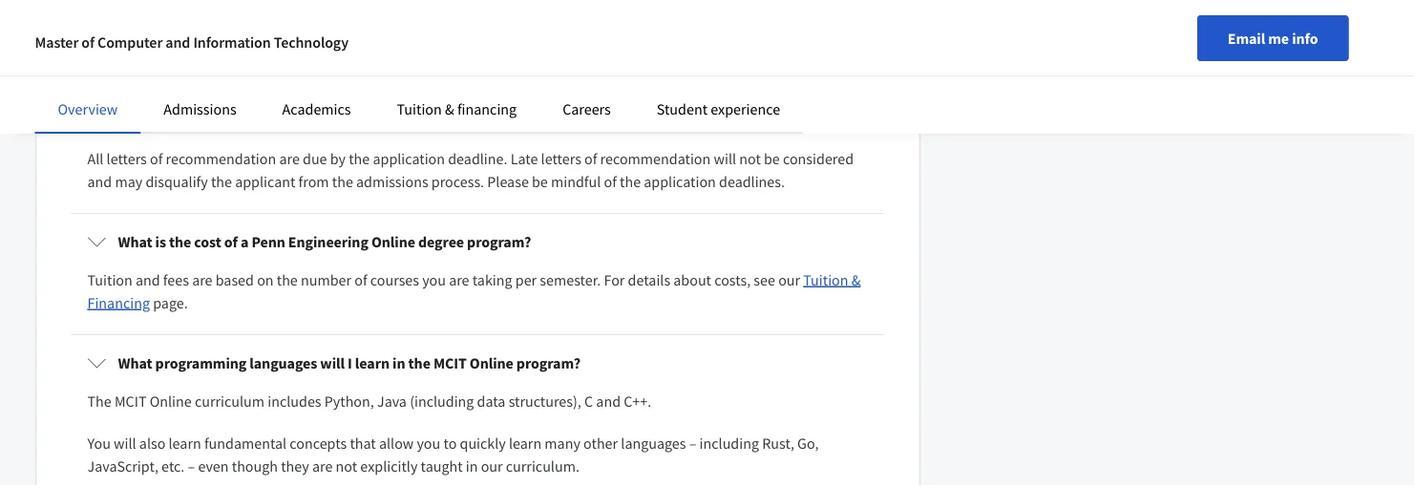 Task type: describe. For each thing, give the bounding box(es) containing it.
includes
[[268, 392, 321, 411]]

1 vertical spatial can
[[337, 42, 360, 61]]

as
[[412, 42, 426, 61]]

instead
[[740, 19, 787, 38]]

2 recommendation from the left
[[600, 149, 711, 168]]

overview link
[[58, 99, 118, 118]]

students
[[126, 42, 182, 61]]

2 you from the top
[[87, 65, 111, 84]]

the mcit online curriculum includes python, java (including data structures), c and c++.
[[87, 392, 652, 411]]

employees
[[633, 42, 703, 61]]

engineering
[[288, 232, 369, 251]]

program? for what programming languages will i learn in the mcit online program?
[[517, 353, 581, 373]]

other
[[584, 434, 618, 453]]

that
[[350, 434, 376, 453]]

through
[[492, 19, 543, 38]]

0 horizontal spatial application
[[373, 149, 445, 168]]

0 horizontal spatial "how
[[556, 42, 591, 61]]

online inside dropdown button
[[470, 353, 514, 373]]

2 horizontal spatial many
[[594, 42, 630, 61]]

and left fees
[[136, 270, 160, 289]]

the up leave
[[189, 19, 210, 38]]

are left taking
[[449, 270, 470, 289]]

programming
[[155, 353, 247, 373]]

from
[[299, 172, 329, 191]]

& for tuition & financing
[[445, 99, 454, 118]]

courses
[[370, 270, 419, 289]]

based
[[216, 270, 254, 289]]

0 vertical spatial our
[[779, 270, 801, 289]]

the right if
[[441, 42, 462, 61]]

student experience
[[657, 99, 781, 118]]

what programming languages will i learn in the mcit online program?
[[118, 353, 581, 373]]

data
[[477, 392, 506, 411]]

they
[[281, 457, 309, 476]]

info
[[1293, 29, 1319, 48]]

example,
[[679, 19, 737, 38]]

the left the "applicant"
[[211, 172, 232, 191]]

1 horizontal spatial answer
[[363, 42, 409, 61]]

are inside all letters of recommendation are due by the application deadline. late letters of recommendation will not be considered and may disqualify the applicant from the admissions process. please be mindful of the application deadlines.
[[279, 149, 300, 168]]

of inside you can answer the questionnaire by interpreting the questions through an industry lens. for example, instead of "how many students do you supervise?", you can answer as if the question was, "how many employees do you supervise?", etc. you can also leave the questionnaire section blank.
[[790, 19, 803, 38]]

due
[[303, 149, 327, 168]]

email
[[1228, 29, 1266, 48]]

a
[[241, 232, 249, 251]]

you for you will also learn fundamental concepts that allow you to quickly learn many other languages – including rust, go, javascript, etc. – even though they are not explicitly taught in our curriculum.
[[87, 434, 111, 453]]

applicant
[[235, 172, 296, 191]]

of up mindful
[[585, 149, 597, 168]]

c
[[585, 392, 593, 411]]

0 horizontal spatial learn
[[169, 434, 201, 453]]

concepts
[[290, 434, 347, 453]]

you for you can answer the questionnaire by interpreting the questions through an industry lens. for example, instead of "how many students do you supervise?", you can answer as if the question was, "how many employees do you supervise?", etc. you can also leave the questionnaire section blank.
[[87, 19, 111, 38]]

overview
[[58, 99, 118, 118]]

tuition for tuition and fees are based on the number of courses you are taking per semester. for details about costs, see our
[[87, 270, 133, 289]]

learn inside what programming languages will i learn in the mcit online program? dropdown button
[[355, 353, 390, 373]]

date:
[[117, 107, 152, 126]]

0 vertical spatial can
[[114, 19, 137, 38]]

deadlines.
[[719, 172, 785, 191]]

2 horizontal spatial learn
[[509, 434, 542, 453]]

an
[[546, 19, 562, 38]]

many inside you will also learn fundamental concepts that allow you to quickly learn many other languages – including rust, go, javascript, etc. – even though they are not explicitly taught in our curriculum.
[[545, 434, 581, 453]]

all letters of recommendation are due by the application deadline. late letters of recommendation will not be considered and may disqualify the applicant from the admissions process. please be mindful of the application deadlines.
[[87, 149, 854, 191]]

you down instead at top right
[[726, 42, 749, 61]]

admissions
[[356, 172, 429, 191]]

the right mindful
[[620, 172, 641, 191]]

also inside you can answer the questionnaire by interpreting the questions through an industry lens. for example, instead of "how many students do you supervise?", you can answer as if the question was, "how many employees do you supervise?", etc. you can also leave the questionnaire section blank.
[[140, 65, 166, 84]]

of inside dropdown button
[[224, 232, 238, 251]]

of right mindful
[[604, 172, 617, 191]]

information
[[193, 32, 271, 52]]

allow
[[379, 434, 414, 453]]

1 supervise?", from the left
[[231, 42, 307, 61]]

deadline.
[[448, 149, 508, 168]]

you can answer the questionnaire by interpreting the questions through an industry lens. for example, instead of "how many students do you supervise?", you can answer as if the question was, "how many employees do you supervise?", etc. you can also leave the questionnaire section blank.
[[87, 19, 854, 84]]

experience
[[711, 99, 781, 118]]

lens.
[[622, 19, 652, 38]]

email me info
[[1228, 29, 1319, 48]]

python,
[[325, 392, 374, 411]]

student
[[657, 99, 708, 118]]

you will also learn fundamental concepts that allow you to quickly learn many other languages – including rust, go, javascript, etc. – even though they are not explicitly taught in our curriculum.
[[87, 434, 819, 476]]

1 letters from the left
[[107, 149, 147, 168]]

on
[[257, 270, 274, 289]]

1 vertical spatial questionnaire
[[230, 65, 318, 84]]

industry
[[565, 19, 618, 38]]

what is the cost of a penn engineering online degree program? button
[[72, 215, 884, 268]]

taking
[[473, 270, 513, 289]]

the right leave
[[206, 65, 227, 84]]

1 vertical spatial –
[[188, 457, 195, 476]]

penn
[[252, 232, 285, 251]]

disqualify
[[146, 172, 208, 191]]

degree
[[418, 232, 464, 251]]

program? for what is the cost of a penn engineering online degree program?
[[467, 232, 531, 251]]

all
[[87, 149, 104, 168]]

admissions
[[164, 99, 237, 118]]

java
[[377, 392, 407, 411]]

by inside all letters of recommendation are due by the application deadline. late letters of recommendation will not be considered and may disqualify the applicant from the admissions process. please be mindful of the application deadlines.
[[330, 149, 346, 168]]

if
[[429, 42, 438, 61]]

was,
[[524, 42, 553, 61]]

mindful
[[551, 172, 601, 191]]

though
[[232, 457, 278, 476]]

master of computer and information technology
[[35, 32, 349, 52]]

of right master
[[82, 32, 95, 52]]

interpreting
[[323, 19, 399, 38]]

page.
[[150, 293, 188, 312]]

cost
[[194, 232, 221, 251]]

tuition & financing link
[[87, 270, 861, 312]]

question
[[465, 42, 521, 61]]

careers link
[[563, 99, 611, 118]]

including
[[700, 434, 759, 453]]

late
[[511, 149, 538, 168]]

0 horizontal spatial answer
[[140, 19, 186, 38]]

taught
[[421, 457, 463, 476]]

what for what programming languages will i learn in the mcit online program?
[[118, 353, 152, 373]]

javascript,
[[87, 457, 158, 476]]

of left courses
[[355, 270, 367, 289]]

details
[[628, 270, 671, 289]]

please
[[487, 172, 529, 191]]

due
[[87, 107, 114, 126]]

you down the degree on the left
[[422, 270, 446, 289]]

email me info button
[[1198, 15, 1349, 61]]

curriculum.
[[506, 457, 580, 476]]

you up the section
[[310, 42, 334, 61]]



Task type: locate. For each thing, give the bounding box(es) containing it.
be up deadlines.
[[764, 149, 780, 168]]

you inside you will also learn fundamental concepts that allow you to quickly learn many other languages – including rust, go, javascript, etc. – even though they are not explicitly taught in our curriculum.
[[87, 434, 111, 453]]

for up employees at the top left of the page
[[655, 19, 676, 38]]

not inside all letters of recommendation are due by the application deadline. late letters of recommendation will not be considered and may disqualify the applicant from the admissions process. please be mindful of the application deadlines.
[[740, 149, 761, 168]]

0 horizontal spatial our
[[481, 457, 503, 476]]

1 vertical spatial in
[[466, 457, 478, 476]]

and inside all letters of recommendation are due by the application deadline. late letters of recommendation will not be considered and may disqualify the applicant from the admissions process. please be mindful of the application deadlines.
[[87, 172, 112, 191]]

0 vertical spatial be
[[764, 149, 780, 168]]

academics
[[282, 99, 351, 118]]

go,
[[798, 434, 819, 453]]

learn up curriculum. on the bottom left
[[509, 434, 542, 453]]

1 vertical spatial etc.
[[162, 457, 185, 476]]

answer up students
[[140, 19, 186, 38]]

the up as
[[402, 19, 423, 38]]

– left including
[[689, 434, 697, 453]]

in inside dropdown button
[[393, 353, 405, 373]]

supervise?", up academics
[[231, 42, 307, 61]]

financing
[[458, 99, 517, 118]]

by left interpreting
[[305, 19, 320, 38]]

1 vertical spatial for
[[604, 270, 625, 289]]

etc. inside you can answer the questionnaire by interpreting the questions through an industry lens. for example, instead of "how many students do you supervise?", you can answer as if the question was, "how many employees do you supervise?", etc. you can also leave the questionnaire section blank.
[[831, 42, 854, 61]]

0 vertical spatial online
[[372, 232, 415, 251]]

tuition and fees are based on the number of courses you are taking per semester. for details about costs, see our
[[87, 270, 804, 289]]

0 horizontal spatial will
[[114, 434, 136, 453]]

1 vertical spatial you
[[87, 65, 111, 84]]

our inside you will also learn fundamental concepts that allow you to quickly learn many other languages – including rust, go, javascript, etc. – even though they are not explicitly taught in our curriculum.
[[481, 457, 503, 476]]

semester.
[[540, 270, 601, 289]]

can down computer
[[114, 65, 137, 84]]

2 vertical spatial can
[[114, 65, 137, 84]]

0 horizontal spatial recommendation
[[166, 149, 276, 168]]

0 vertical spatial for
[[655, 19, 676, 38]]

1 vertical spatial languages
[[621, 434, 686, 453]]

fundamental
[[204, 434, 287, 453]]

languages up includes
[[250, 353, 317, 373]]

curriculum
[[195, 392, 265, 411]]

0 horizontal spatial be
[[532, 172, 548, 191]]

not
[[740, 149, 761, 168], [336, 457, 357, 476]]

can up students
[[114, 19, 137, 38]]

are right fees
[[192, 270, 213, 289]]

answer
[[140, 19, 186, 38], [363, 42, 409, 61]]

student experience link
[[657, 99, 781, 118]]

0 vertical spatial also
[[140, 65, 166, 84]]

per
[[516, 270, 537, 289]]

and up leave
[[166, 32, 190, 52]]

will inside you will also learn fundamental concepts that allow you to quickly learn many other languages – including rust, go, javascript, etc. – even though they are not explicitly taught in our curriculum.
[[114, 434, 136, 453]]

letters up mindful
[[541, 149, 582, 168]]

1 vertical spatial program?
[[517, 353, 581, 373]]

0 horizontal spatial for
[[604, 270, 625, 289]]

application up admissions
[[373, 149, 445, 168]]

mcit
[[434, 353, 467, 373], [115, 392, 147, 411]]

3 you from the top
[[87, 434, 111, 453]]

0 vertical spatial mcit
[[434, 353, 467, 373]]

1 vertical spatial what
[[118, 353, 152, 373]]

1 what from the top
[[118, 232, 152, 251]]

supervise?", down instead at top right
[[752, 42, 828, 61]]

1 horizontal spatial &
[[852, 270, 861, 289]]

in up java
[[393, 353, 405, 373]]

1 horizontal spatial learn
[[355, 353, 390, 373]]

do down example,
[[706, 42, 723, 61]]

are down concepts
[[312, 457, 333, 476]]

questions
[[427, 19, 489, 38]]

0 horizontal spatial in
[[393, 353, 405, 373]]

0 horizontal spatial not
[[336, 457, 357, 476]]

etc. inside you will also learn fundamental concepts that allow you to quickly learn many other languages – including rust, go, javascript, etc. – even though they are not explicitly taught in our curriculum.
[[162, 457, 185, 476]]

be down late
[[532, 172, 548, 191]]

0 vertical spatial what
[[118, 232, 152, 251]]

1 vertical spatial application
[[644, 172, 716, 191]]

0 horizontal spatial many
[[87, 42, 123, 61]]

0 vertical spatial not
[[740, 149, 761, 168]]

1 vertical spatial "how
[[556, 42, 591, 61]]

tuition & financing
[[397, 99, 517, 118]]

tuition inside tuition & financing
[[804, 270, 849, 289]]

costs,
[[715, 270, 751, 289]]

1 horizontal spatial etc.
[[831, 42, 854, 61]]

0 vertical spatial you
[[87, 19, 111, 38]]

1 horizontal spatial mcit
[[434, 353, 467, 373]]

will inside all letters of recommendation are due by the application deadline. late letters of recommendation will not be considered and may disqualify the applicant from the admissions process. please be mindful of the application deadlines.
[[714, 149, 737, 168]]

1 vertical spatial by
[[330, 149, 346, 168]]

tuition & financing link
[[397, 99, 517, 118]]

1 do from the left
[[185, 42, 202, 61]]

"how
[[806, 19, 841, 38], [556, 42, 591, 61]]

by
[[305, 19, 320, 38], [330, 149, 346, 168]]

what
[[118, 232, 152, 251], [118, 353, 152, 373]]

1 horizontal spatial be
[[764, 149, 780, 168]]

many left students
[[87, 42, 123, 61]]

0 horizontal spatial languages
[[250, 353, 317, 373]]

& right see
[[852, 270, 861, 289]]

of up disqualify
[[150, 149, 163, 168]]

languages inside what programming languages will i learn in the mcit online program? dropdown button
[[250, 353, 317, 373]]

what is the cost of a penn engineering online degree program?
[[118, 232, 531, 251]]

0 horizontal spatial –
[[188, 457, 195, 476]]

the inside dropdown button
[[169, 232, 191, 251]]

answer up blank.
[[363, 42, 409, 61]]

for left details
[[604, 270, 625, 289]]

the up (including
[[408, 353, 431, 373]]

me
[[1269, 29, 1290, 48]]

languages inside you will also learn fundamental concepts that allow you to quickly learn many other languages – including rust, go, javascript, etc. – even though they are not explicitly taught in our curriculum.
[[621, 434, 686, 453]]

0 horizontal spatial etc.
[[162, 457, 185, 476]]

of left a
[[224, 232, 238, 251]]

to
[[444, 434, 457, 453]]

for inside you can answer the questionnaire by interpreting the questions through an industry lens. for example, instead of "how many students do you supervise?", you can answer as if the question was, "how many employees do you supervise?", etc. you can also leave the questionnaire section blank.
[[655, 19, 676, 38]]

process.
[[432, 172, 484, 191]]

1 vertical spatial be
[[532, 172, 548, 191]]

2 horizontal spatial online
[[470, 353, 514, 373]]

the inside dropdown button
[[408, 353, 431, 373]]

1 horizontal spatial in
[[466, 457, 478, 476]]

what inside 'what is the cost of a penn engineering online degree program?' dropdown button
[[118, 232, 152, 251]]

1 vertical spatial not
[[336, 457, 357, 476]]

are left due
[[279, 149, 300, 168]]

not inside you will also learn fundamental concepts that allow you to quickly learn many other languages – including rust, go, javascript, etc. – even though they are not explicitly taught in our curriculum.
[[336, 457, 357, 476]]

will up javascript, at the bottom
[[114, 434, 136, 453]]

1 vertical spatial mcit
[[115, 392, 147, 411]]

online up courses
[[372, 232, 415, 251]]

in inside you will also learn fundamental concepts that allow you to quickly learn many other languages – including rust, go, javascript, etc. – even though they are not explicitly taught in our curriculum.
[[466, 457, 478, 476]]

1 vertical spatial answer
[[363, 42, 409, 61]]

not up deadlines.
[[740, 149, 761, 168]]

0 horizontal spatial &
[[445, 99, 454, 118]]

1 recommendation from the left
[[166, 149, 276, 168]]

online down programming
[[150, 392, 192, 411]]

learn
[[355, 353, 390, 373], [169, 434, 201, 453], [509, 434, 542, 453]]

(including
[[410, 392, 474, 411]]

in
[[393, 353, 405, 373], [466, 457, 478, 476]]

"how down the 'industry'
[[556, 42, 591, 61]]

of right instead at top right
[[790, 19, 803, 38]]

what down financing
[[118, 353, 152, 373]]

0 vertical spatial etc.
[[831, 42, 854, 61]]

technology
[[274, 32, 349, 52]]

see
[[754, 270, 776, 289]]

in down quickly
[[466, 457, 478, 476]]

languages down c++.
[[621, 434, 686, 453]]

recommendation up disqualify
[[166, 149, 276, 168]]

2 horizontal spatial tuition
[[804, 270, 849, 289]]

be
[[764, 149, 780, 168], [532, 172, 548, 191]]

leave
[[169, 65, 203, 84]]

of
[[790, 19, 803, 38], [82, 32, 95, 52], [150, 149, 163, 168], [585, 149, 597, 168], [604, 172, 617, 191], [224, 232, 238, 251], [355, 270, 367, 289]]

0 horizontal spatial by
[[305, 19, 320, 38]]

supervise?",
[[231, 42, 307, 61], [752, 42, 828, 61]]

questionnaire
[[213, 19, 302, 38], [230, 65, 318, 84]]

2 vertical spatial you
[[87, 434, 111, 453]]

1 horizontal spatial do
[[706, 42, 723, 61]]

you inside you will also learn fundamental concepts that allow you to quickly learn many other languages – including rust, go, javascript, etc. – even though they are not explicitly taught in our curriculum.
[[417, 434, 441, 453]]

& inside tuition & financing
[[852, 270, 861, 289]]

online
[[372, 232, 415, 251], [470, 353, 514, 373], [150, 392, 192, 411]]

& for tuition & financing
[[852, 270, 861, 289]]

online inside dropdown button
[[372, 232, 415, 251]]

many up curriculum. on the bottom left
[[545, 434, 581, 453]]

1 horizontal spatial letters
[[541, 149, 582, 168]]

0 vertical spatial in
[[393, 353, 405, 373]]

and right c
[[596, 392, 621, 411]]

0 horizontal spatial online
[[150, 392, 192, 411]]

1 horizontal spatial many
[[545, 434, 581, 453]]

the up admissions
[[349, 149, 370, 168]]

the right is
[[169, 232, 191, 251]]

learn up even
[[169, 434, 201, 453]]

considered
[[783, 149, 854, 168]]

also
[[140, 65, 166, 84], [139, 434, 166, 453]]

tuition down blank.
[[397, 99, 442, 118]]

2 vertical spatial will
[[114, 434, 136, 453]]

program? inside dropdown button
[[467, 232, 531, 251]]

1 horizontal spatial for
[[655, 19, 676, 38]]

tuition for tuition & financing
[[804, 270, 849, 289]]

tuition right see
[[804, 270, 849, 289]]

are inside you will also learn fundamental concepts that allow you to quickly learn many other languages – including rust, go, javascript, etc. – even though they are not explicitly taught in our curriculum.
[[312, 457, 333, 476]]

0 vertical spatial application
[[373, 149, 445, 168]]

many
[[87, 42, 123, 61], [594, 42, 630, 61], [545, 434, 581, 453]]

not down that
[[336, 457, 357, 476]]

you up overview
[[87, 65, 111, 84]]

online up data at the left of the page
[[470, 353, 514, 373]]

2 horizontal spatial will
[[714, 149, 737, 168]]

1 you from the top
[[87, 19, 111, 38]]

0 vertical spatial questionnaire
[[213, 19, 302, 38]]

2 vertical spatial online
[[150, 392, 192, 411]]

1 vertical spatial will
[[320, 353, 345, 373]]

section
[[321, 65, 368, 84]]

i
[[348, 353, 352, 373]]

0 horizontal spatial letters
[[107, 149, 147, 168]]

and down all
[[87, 172, 112, 191]]

you
[[205, 42, 228, 61], [310, 42, 334, 61], [726, 42, 749, 61], [422, 270, 446, 289], [417, 434, 441, 453]]

mcit up (including
[[434, 353, 467, 373]]

1 vertical spatial &
[[852, 270, 861, 289]]

you left the to
[[417, 434, 441, 453]]

1 vertical spatial our
[[481, 457, 503, 476]]

the
[[189, 19, 210, 38], [402, 19, 423, 38], [441, 42, 462, 61], [206, 65, 227, 84], [349, 149, 370, 168], [211, 172, 232, 191], [332, 172, 353, 191], [620, 172, 641, 191], [169, 232, 191, 251], [277, 270, 298, 289], [408, 353, 431, 373]]

application
[[373, 149, 445, 168], [644, 172, 716, 191]]

our
[[779, 270, 801, 289], [481, 457, 503, 476]]

what left is
[[118, 232, 152, 251]]

even
[[198, 457, 229, 476]]

recommendation down student
[[600, 149, 711, 168]]

the right 'from'
[[332, 172, 353, 191]]

will
[[714, 149, 737, 168], [320, 353, 345, 373], [114, 434, 136, 453]]

blank.
[[371, 65, 411, 84]]

application left deadlines.
[[644, 172, 716, 191]]

1 horizontal spatial our
[[779, 270, 801, 289]]

1 horizontal spatial not
[[740, 149, 761, 168]]

can up the section
[[337, 42, 360, 61]]

admissions link
[[164, 99, 237, 118]]

by inside you can answer the questionnaire by interpreting the questions through an industry lens. for example, instead of "how many students do you supervise?", you can answer as if the question was, "how many employees do you supervise?", etc. you can also leave the questionnaire section blank.
[[305, 19, 320, 38]]

our right see
[[779, 270, 801, 289]]

what for what is the cost of a penn engineering online degree program?
[[118, 232, 152, 251]]

recommendation
[[166, 149, 276, 168], [600, 149, 711, 168]]

do up leave
[[185, 42, 202, 61]]

0 vertical spatial –
[[689, 434, 697, 453]]

learn right i
[[355, 353, 390, 373]]

1 horizontal spatial "how
[[806, 19, 841, 38]]

0 horizontal spatial supervise?",
[[231, 42, 307, 61]]

program? up structures),
[[517, 353, 581, 373]]

also up javascript, at the bottom
[[139, 434, 166, 453]]

0 vertical spatial by
[[305, 19, 320, 38]]

"how right instead at top right
[[806, 19, 841, 38]]

c++.
[[624, 392, 652, 411]]

etc.
[[831, 42, 854, 61], [162, 457, 185, 476]]

you up javascript, at the bottom
[[87, 434, 111, 453]]

2 what from the top
[[118, 353, 152, 373]]

rust,
[[763, 434, 795, 453]]

0 vertical spatial answer
[[140, 19, 186, 38]]

program? inside dropdown button
[[517, 353, 581, 373]]

2 letters from the left
[[541, 149, 582, 168]]

will up deadlines.
[[714, 149, 737, 168]]

you
[[87, 19, 111, 38], [87, 65, 111, 84], [87, 434, 111, 453]]

1 horizontal spatial application
[[644, 172, 716, 191]]

program? up taking
[[467, 232, 531, 251]]

& left financing
[[445, 99, 454, 118]]

1 horizontal spatial tuition
[[397, 99, 442, 118]]

1 vertical spatial online
[[470, 353, 514, 373]]

tuition & financing
[[87, 270, 861, 312]]

about
[[674, 270, 712, 289]]

tuition for tuition & financing
[[397, 99, 442, 118]]

0 vertical spatial "how
[[806, 19, 841, 38]]

1 vertical spatial also
[[139, 434, 166, 453]]

0 vertical spatial program?
[[467, 232, 531, 251]]

tuition up financing
[[87, 270, 133, 289]]

also down students
[[140, 65, 166, 84]]

0 horizontal spatial tuition
[[87, 270, 133, 289]]

computer
[[97, 32, 163, 52]]

1 horizontal spatial languages
[[621, 434, 686, 453]]

program?
[[467, 232, 531, 251], [517, 353, 581, 373]]

many down the 'industry'
[[594, 42, 630, 61]]

– left even
[[188, 457, 195, 476]]

letters up may
[[107, 149, 147, 168]]

1 horizontal spatial recommendation
[[600, 149, 711, 168]]

what inside what programming languages will i learn in the mcit online program? dropdown button
[[118, 353, 152, 373]]

by right due
[[330, 149, 346, 168]]

1 horizontal spatial –
[[689, 434, 697, 453]]

will inside dropdown button
[[320, 353, 345, 373]]

you up the admissions
[[205, 42, 228, 61]]

1 horizontal spatial by
[[330, 149, 346, 168]]

financing
[[87, 293, 150, 312]]

mcit right the
[[115, 392, 147, 411]]

our down quickly
[[481, 457, 503, 476]]

1 horizontal spatial will
[[320, 353, 345, 373]]

1 horizontal spatial online
[[372, 232, 415, 251]]

the
[[87, 392, 112, 411]]

0 horizontal spatial do
[[185, 42, 202, 61]]

you right master
[[87, 19, 111, 38]]

due date:
[[87, 107, 152, 126]]

2 do from the left
[[706, 42, 723, 61]]

1 horizontal spatial supervise?",
[[752, 42, 828, 61]]

0 horizontal spatial mcit
[[115, 392, 147, 411]]

will left i
[[320, 353, 345, 373]]

can
[[114, 19, 137, 38], [337, 42, 360, 61], [114, 65, 137, 84]]

the right 'on'
[[277, 270, 298, 289]]

0 vertical spatial &
[[445, 99, 454, 118]]

mcit inside dropdown button
[[434, 353, 467, 373]]

explicitly
[[360, 457, 418, 476]]

also inside you will also learn fundamental concepts that allow you to quickly learn many other languages – including rust, go, javascript, etc. – even though they are not explicitly taught in our curriculum.
[[139, 434, 166, 453]]

0 vertical spatial will
[[714, 149, 737, 168]]

is
[[155, 232, 166, 251]]

0 vertical spatial languages
[[250, 353, 317, 373]]

2 supervise?", from the left
[[752, 42, 828, 61]]



Task type: vqa. For each thing, say whether or not it's contained in the screenshot.
the rightmost BE
yes



